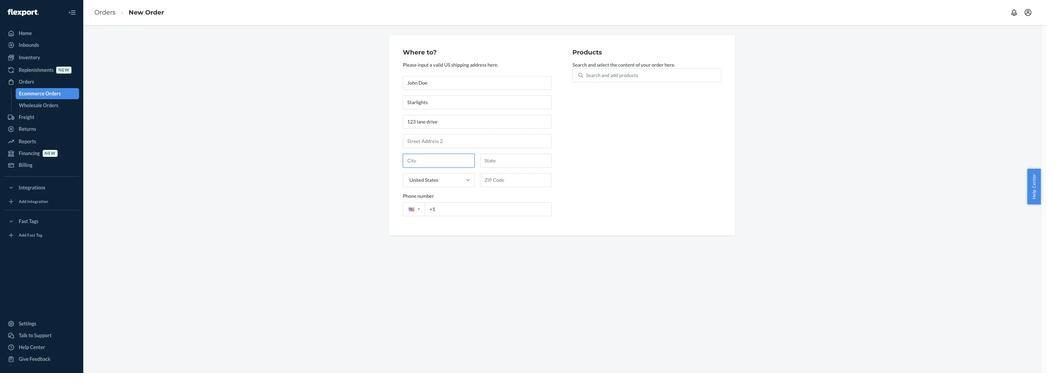 Task type: describe. For each thing, give the bounding box(es) containing it.
tags
[[29, 218, 38, 224]]

0 horizontal spatial help
[[19, 344, 29, 350]]

tag
[[36, 233, 42, 238]]

united states
[[410, 177, 438, 183]]

new for financing
[[45, 151, 56, 156]]

shipping
[[451, 62, 469, 68]]

orders up ecommerce
[[19, 79, 34, 85]]

products
[[573, 49, 602, 56]]

wholesale orders
[[19, 102, 58, 108]]

inbounds link
[[4, 40, 79, 51]]

feedback
[[30, 356, 50, 362]]

help center inside help center link
[[19, 344, 45, 350]]

new
[[129, 9, 144, 16]]

add for add fast tag
[[19, 233, 26, 238]]

reports
[[19, 138, 36, 144]]

ZIP Code text field
[[480, 173, 552, 187]]

ecommerce orders
[[19, 91, 61, 96]]

please input a valid us shipping address here.
[[403, 62, 499, 68]]

help inside button
[[1031, 189, 1038, 199]]

to
[[29, 333, 33, 338]]

orders up 'wholesale orders' link
[[45, 91, 61, 96]]

your
[[641, 62, 651, 68]]

Company name text field
[[403, 95, 552, 109]]

integration
[[27, 199, 48, 204]]

support
[[34, 333, 52, 338]]

center inside help center button
[[1031, 174, 1038, 188]]

financing
[[19, 150, 40, 156]]

give feedback
[[19, 356, 50, 362]]

add for add integration
[[19, 199, 26, 204]]

states
[[425, 177, 438, 183]]

talk
[[19, 333, 28, 338]]

united states: + 1 image
[[418, 209, 420, 210]]

united
[[410, 177, 424, 183]]

orders down ecommerce orders link
[[43, 102, 58, 108]]

inventory link
[[4, 52, 79, 63]]

address
[[470, 62, 487, 68]]

open account menu image
[[1024, 8, 1033, 17]]

order
[[145, 9, 164, 16]]

settings
[[19, 321, 36, 327]]

billing link
[[4, 160, 79, 171]]

flexport logo image
[[8, 9, 39, 16]]

products
[[619, 72, 638, 78]]

replenishments
[[19, 67, 54, 73]]

help center inside help center button
[[1031, 174, 1038, 199]]

fast tags button
[[4, 216, 79, 227]]

State text field
[[480, 154, 552, 168]]

1 (702) 123-4567 telephone field
[[403, 202, 552, 216]]

order
[[652, 62, 664, 68]]

give
[[19, 356, 29, 362]]

search for search and add products
[[586, 72, 601, 78]]

freight
[[19, 114, 34, 120]]

the
[[610, 62, 618, 68]]

a
[[430, 62, 432, 68]]

add fast tag link
[[4, 230, 79, 241]]

search for search and select the content of your order here.
[[573, 62, 587, 68]]

search and add products
[[586, 72, 638, 78]]

and for select
[[588, 62, 596, 68]]

wholesale
[[19, 102, 42, 108]]



Task type: vqa. For each thing, say whether or not it's contained in the screenshot.
THE BREADCRUMBS navigation
yes



Task type: locate. For each thing, give the bounding box(es) containing it.
where to?
[[403, 49, 437, 56]]

0 vertical spatial and
[[588, 62, 596, 68]]

add left integration
[[19, 199, 26, 204]]

to?
[[427, 49, 437, 56]]

0 horizontal spatial help center
[[19, 344, 45, 350]]

0 vertical spatial help
[[1031, 189, 1038, 199]]

here. right the order
[[665, 62, 676, 68]]

1 horizontal spatial new
[[58, 67, 69, 73]]

1 vertical spatial help center
[[19, 344, 45, 350]]

where
[[403, 49, 425, 56]]

help center
[[1031, 174, 1038, 199], [19, 344, 45, 350]]

1 add from the top
[[19, 199, 26, 204]]

new for replenishments
[[58, 67, 69, 73]]

0 horizontal spatial here.
[[488, 62, 499, 68]]

and for add
[[602, 72, 610, 78]]

add down fast tags
[[19, 233, 26, 238]]

orders link
[[94, 9, 116, 16], [4, 76, 79, 87]]

search
[[573, 62, 587, 68], [586, 72, 601, 78]]

returns
[[19, 126, 36, 132]]

talk to support
[[19, 333, 52, 338]]

orders left new
[[94, 9, 116, 16]]

here. right address
[[488, 62, 499, 68]]

help
[[1031, 189, 1038, 199], [19, 344, 29, 350]]

0 vertical spatial add
[[19, 199, 26, 204]]

of
[[636, 62, 640, 68]]

help center link
[[4, 342, 79, 353]]

phone number
[[403, 193, 434, 199]]

home link
[[4, 28, 79, 39]]

add
[[19, 199, 26, 204], [19, 233, 26, 238]]

wholesale orders link
[[15, 100, 79, 111]]

search right search icon
[[586, 72, 601, 78]]

add fast tag
[[19, 233, 42, 238]]

inventory
[[19, 54, 40, 60]]

new order
[[129, 9, 164, 16]]

breadcrumbs navigation
[[89, 2, 170, 23]]

talk to support button
[[4, 330, 79, 341]]

integrations button
[[4, 182, 79, 193]]

home
[[19, 30, 32, 36]]

help center button
[[1028, 169, 1041, 204]]

1 vertical spatial orders link
[[4, 76, 79, 87]]

add
[[611, 72, 618, 78]]

ecommerce orders link
[[15, 88, 79, 99]]

center
[[1031, 174, 1038, 188], [30, 344, 45, 350]]

1 vertical spatial add
[[19, 233, 26, 238]]

1 vertical spatial search
[[586, 72, 601, 78]]

Street Address text field
[[403, 115, 552, 129]]

settings link
[[4, 318, 79, 329]]

us
[[444, 62, 451, 68]]

0 vertical spatial fast
[[19, 218, 28, 224]]

0 vertical spatial new
[[58, 67, 69, 73]]

ecommerce
[[19, 91, 44, 96]]

orders
[[94, 9, 116, 16], [19, 79, 34, 85], [45, 91, 61, 96], [43, 102, 58, 108]]

2 add from the top
[[19, 233, 26, 238]]

search and select the content of your order here.
[[573, 62, 676, 68]]

1 horizontal spatial help
[[1031, 189, 1038, 199]]

center inside help center link
[[30, 344, 45, 350]]

fast tags
[[19, 218, 38, 224]]

0 vertical spatial search
[[573, 62, 587, 68]]

0 vertical spatial help center
[[1031, 174, 1038, 199]]

new order link
[[129, 9, 164, 16]]

add integration link
[[4, 196, 79, 207]]

fast left tag
[[27, 233, 35, 238]]

1 vertical spatial center
[[30, 344, 45, 350]]

orders link up ecommerce orders
[[4, 76, 79, 87]]

1 vertical spatial help
[[19, 344, 29, 350]]

close navigation image
[[68, 8, 76, 17]]

new down "reports" link
[[45, 151, 56, 156]]

0 horizontal spatial center
[[30, 344, 45, 350]]

new
[[58, 67, 69, 73], [45, 151, 56, 156]]

and
[[588, 62, 596, 68], [602, 72, 610, 78]]

content
[[618, 62, 635, 68]]

new down the inventory link
[[58, 67, 69, 73]]

1 vertical spatial new
[[45, 151, 56, 156]]

2 here. from the left
[[665, 62, 676, 68]]

1 vertical spatial and
[[602, 72, 610, 78]]

search image
[[579, 73, 583, 78]]

and left select
[[588, 62, 596, 68]]

City text field
[[403, 154, 475, 168]]

0 vertical spatial center
[[1031, 174, 1038, 188]]

open notifications image
[[1010, 8, 1019, 17]]

1 horizontal spatial center
[[1031, 174, 1038, 188]]

fast left tags
[[19, 218, 28, 224]]

fast
[[19, 218, 28, 224], [27, 233, 35, 238]]

input
[[418, 62, 429, 68]]

orders inside "breadcrumbs" navigation
[[94, 9, 116, 16]]

number
[[418, 193, 434, 199]]

1 horizontal spatial help center
[[1031, 174, 1038, 199]]

1 horizontal spatial and
[[602, 72, 610, 78]]

select
[[597, 62, 610, 68]]

0 horizontal spatial new
[[45, 151, 56, 156]]

0 vertical spatial orders link
[[94, 9, 116, 16]]

reports link
[[4, 136, 79, 147]]

1 here. from the left
[[488, 62, 499, 68]]

give feedback button
[[4, 354, 79, 365]]

0 horizontal spatial and
[[588, 62, 596, 68]]

and left add at the top right
[[602, 72, 610, 78]]

Street Address 2 text field
[[403, 134, 552, 148]]

integrations
[[19, 185, 45, 191]]

inbounds
[[19, 42, 39, 48]]

please
[[403, 62, 417, 68]]

returns link
[[4, 124, 79, 135]]

phone
[[403, 193, 417, 199]]

1 horizontal spatial orders link
[[94, 9, 116, 16]]

here.
[[488, 62, 499, 68], [665, 62, 676, 68]]

orders link left new
[[94, 9, 116, 16]]

1 vertical spatial fast
[[27, 233, 35, 238]]

valid
[[433, 62, 443, 68]]

First & Last Name text field
[[403, 76, 552, 90]]

search up search icon
[[573, 62, 587, 68]]

fast inside dropdown button
[[19, 218, 28, 224]]

1 horizontal spatial here.
[[665, 62, 676, 68]]

0 horizontal spatial orders link
[[4, 76, 79, 87]]

add integration
[[19, 199, 48, 204]]

freight link
[[4, 112, 79, 123]]

billing
[[19, 162, 32, 168]]



